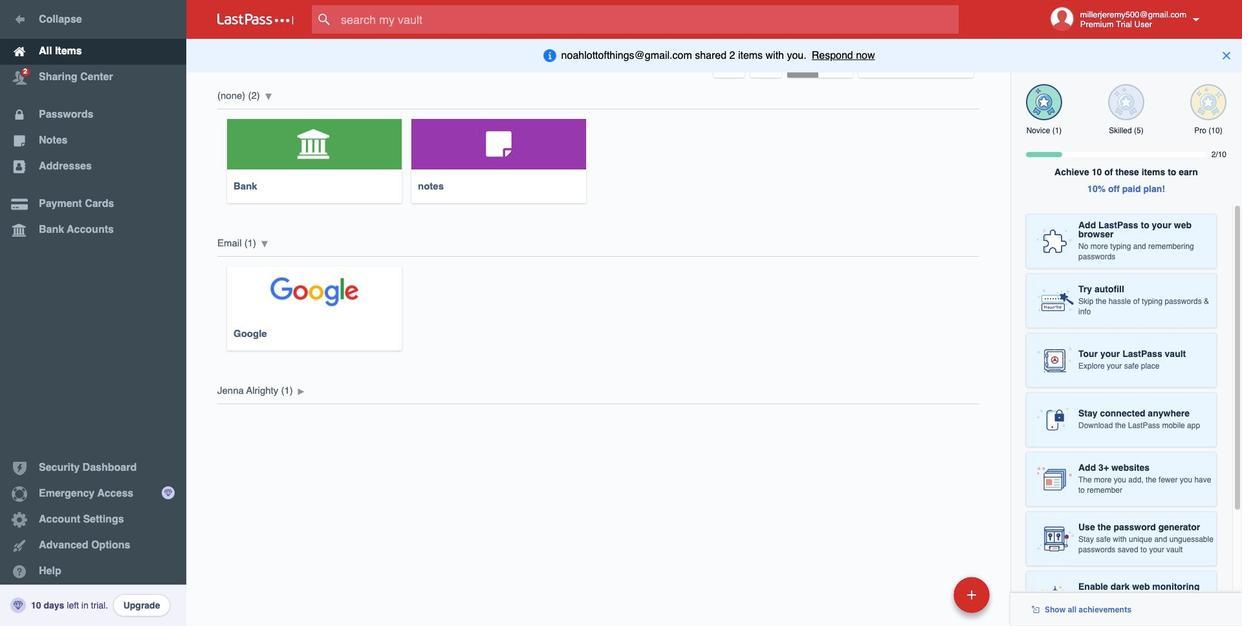 Task type: vqa. For each thing, say whether or not it's contained in the screenshot.
caret right image
no



Task type: locate. For each thing, give the bounding box(es) containing it.
vault options navigation
[[186, 39, 1011, 78]]

new item element
[[865, 577, 995, 614]]



Task type: describe. For each thing, give the bounding box(es) containing it.
search my vault text field
[[312, 5, 985, 34]]

lastpass image
[[218, 14, 294, 25]]

main navigation navigation
[[0, 0, 186, 627]]

new item navigation
[[865, 574, 998, 627]]

Search search field
[[312, 5, 985, 34]]



